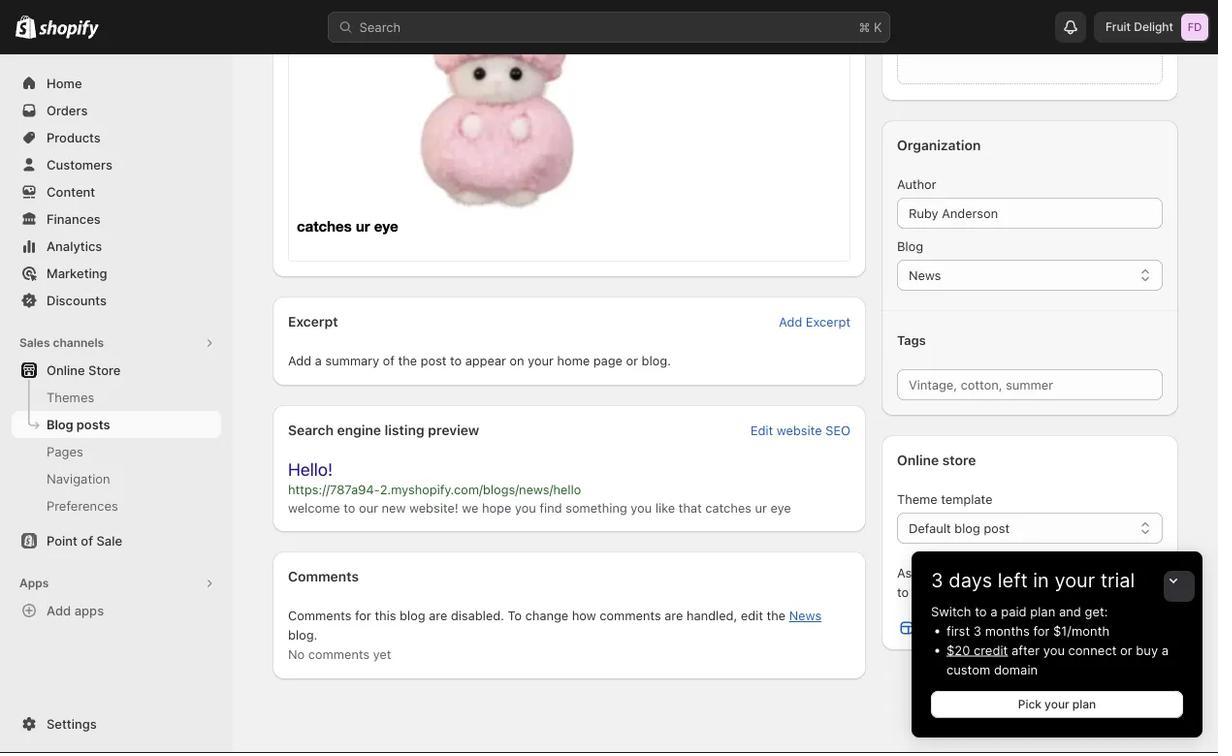 Task type: locate. For each thing, give the bounding box(es) containing it.
3
[[931, 569, 944, 593], [974, 624, 982, 639]]

fruit delight image
[[1181, 14, 1209, 41]]

blog
[[47, 417, 73, 432]]

point of sale
[[47, 533, 122, 549]]

k
[[874, 19, 882, 34]]

3 days left in your trial
[[931, 569, 1135, 593]]

1 vertical spatial store
[[88, 363, 121, 378]]

discounts
[[47, 293, 107, 308]]

customers link
[[12, 151, 221, 178]]

1 horizontal spatial store
[[313, 23, 345, 38]]

apps button
[[12, 570, 221, 597]]

1 horizontal spatial online store
[[272, 23, 345, 38]]

blog posts link
[[12, 411, 221, 438]]

after
[[1012, 643, 1040, 658]]

preferences link
[[12, 493, 221, 520]]

your up and
[[1055, 569, 1095, 593]]

1 vertical spatial a
[[1162, 643, 1169, 658]]

plan
[[1030, 604, 1056, 619], [1073, 698, 1096, 712]]

get:
[[1085, 604, 1108, 619]]

online store link left search
[[272, 21, 345, 41]]

store
[[313, 23, 345, 38], [88, 363, 121, 378]]

custom
[[947, 662, 991, 678]]

orders link
[[12, 97, 221, 124]]

switch to a paid plan and get:
[[931, 604, 1108, 619]]

shopify image
[[16, 15, 36, 39]]

online store link
[[272, 21, 345, 41], [12, 357, 221, 384]]

1 vertical spatial 3
[[974, 624, 982, 639]]

0 horizontal spatial online
[[47, 363, 85, 378]]

a right buy in the right of the page
[[1162, 643, 1169, 658]]

0 vertical spatial 3
[[931, 569, 944, 593]]

a
[[991, 604, 998, 619], [1162, 643, 1169, 658]]

0 horizontal spatial 3
[[931, 569, 944, 593]]

products
[[47, 130, 101, 145]]

store left search
[[313, 23, 345, 38]]

0 vertical spatial a
[[991, 604, 998, 619]]

1 horizontal spatial online store link
[[272, 21, 345, 41]]

online store down the "channels"
[[47, 363, 121, 378]]

0 vertical spatial online store
[[272, 23, 345, 38]]

sales
[[19, 336, 50, 350]]

or
[[1120, 643, 1133, 658]]

your
[[1055, 569, 1095, 593], [1045, 698, 1070, 712]]

content link
[[12, 178, 221, 206]]

0 vertical spatial plan
[[1030, 604, 1056, 619]]

3 days left in your trial element
[[912, 602, 1203, 738]]

paid
[[1001, 604, 1027, 619]]

0 vertical spatial store
[[313, 23, 345, 38]]

online
[[272, 23, 309, 38], [47, 363, 85, 378]]

you
[[1043, 643, 1065, 658]]

1 horizontal spatial online
[[272, 23, 309, 38]]

apps
[[19, 577, 49, 591]]

plan up for in the right bottom of the page
[[1030, 604, 1056, 619]]

store down sales channels button
[[88, 363, 121, 378]]

of
[[81, 533, 93, 549]]

online down sales channels on the left of page
[[47, 363, 85, 378]]

1 horizontal spatial a
[[1162, 643, 1169, 658]]

marketing link
[[12, 260, 221, 287]]

1 vertical spatial online store link
[[12, 357, 221, 384]]

⌘
[[859, 19, 870, 34]]

1 horizontal spatial plan
[[1073, 698, 1096, 712]]

sales channels button
[[12, 330, 221, 357]]

point
[[47, 533, 77, 549]]

plan down after you connect or buy a custom domain
[[1073, 698, 1096, 712]]

1 horizontal spatial 3
[[974, 624, 982, 639]]

add
[[47, 603, 71, 618]]

0 horizontal spatial a
[[991, 604, 998, 619]]

0 horizontal spatial online store link
[[12, 357, 221, 384]]

$20 credit
[[947, 643, 1008, 658]]

finances
[[47, 211, 101, 226]]

a inside after you connect or buy a custom domain
[[1162, 643, 1169, 658]]

shopify image
[[39, 20, 99, 39]]

3 days left in your trial button
[[912, 552, 1203, 593]]

add apps button
[[12, 597, 221, 625]]

your inside dropdown button
[[1055, 569, 1095, 593]]

online store link down the "channels"
[[12, 357, 221, 384]]

pick your plan
[[1018, 698, 1096, 712]]

sale
[[96, 533, 122, 549]]

1 vertical spatial online
[[47, 363, 85, 378]]

3 left the days
[[931, 569, 944, 593]]

3 right first
[[974, 624, 982, 639]]

0 horizontal spatial online store
[[47, 363, 121, 378]]

finances link
[[12, 206, 221, 233]]

$1/month
[[1053, 624, 1110, 639]]

trial
[[1101, 569, 1135, 593]]

0 vertical spatial your
[[1055, 569, 1095, 593]]

online store left search
[[272, 23, 345, 38]]

search
[[359, 19, 401, 34]]

a right the to
[[991, 604, 998, 619]]

0 vertical spatial online store link
[[272, 21, 345, 41]]

your right pick
[[1045, 698, 1070, 712]]

online left search
[[272, 23, 309, 38]]

for
[[1033, 624, 1050, 639]]

online store
[[272, 23, 345, 38], [47, 363, 121, 378]]

first 3 months for $1/month
[[947, 624, 1110, 639]]



Task type: vqa. For each thing, say whether or not it's contained in the screenshot.
3
yes



Task type: describe. For each thing, give the bounding box(es) containing it.
days
[[949, 569, 993, 593]]

after you connect or buy a custom domain
[[947, 643, 1169, 678]]

pick
[[1018, 698, 1042, 712]]

pages link
[[12, 438, 221, 466]]

0 vertical spatial online
[[272, 23, 309, 38]]

⌘ k
[[859, 19, 882, 34]]

months
[[985, 624, 1030, 639]]

customers
[[47, 157, 112, 172]]

connect
[[1069, 643, 1117, 658]]

content
[[47, 184, 95, 199]]

1 vertical spatial your
[[1045, 698, 1070, 712]]

sales channels
[[19, 336, 104, 350]]

marketing
[[47, 266, 107, 281]]

$20
[[947, 643, 970, 658]]

$20 credit link
[[947, 643, 1008, 658]]

to
[[975, 604, 987, 619]]

analytics link
[[12, 233, 221, 260]]

point of sale link
[[12, 528, 221, 555]]

and
[[1059, 604, 1081, 619]]

home link
[[12, 70, 221, 97]]

apps
[[74, 603, 104, 618]]

0 horizontal spatial store
[[88, 363, 121, 378]]

fruit delight
[[1106, 20, 1174, 34]]

themes
[[47, 390, 94, 405]]

settings
[[47, 717, 97, 732]]

products link
[[12, 124, 221, 151]]

add apps
[[47, 603, 104, 618]]

home
[[47, 76, 82, 91]]

discounts link
[[12, 287, 221, 314]]

1 vertical spatial online store
[[47, 363, 121, 378]]

blog posts
[[47, 417, 110, 432]]

switch
[[931, 604, 971, 619]]

pick your plan link
[[931, 692, 1183, 719]]

1 vertical spatial plan
[[1073, 698, 1096, 712]]

pages
[[47, 444, 83, 459]]

3 inside the '3 days left in your trial' dropdown button
[[931, 569, 944, 593]]

domain
[[994, 662, 1038, 678]]

analytics
[[47, 239, 102, 254]]

buy
[[1136, 643, 1158, 658]]

settings link
[[12, 711, 221, 738]]

first
[[947, 624, 970, 639]]

left
[[998, 569, 1028, 593]]

3 inside 3 days left in your trial element
[[974, 624, 982, 639]]

delight
[[1134, 20, 1174, 34]]

posts
[[76, 417, 110, 432]]

0 horizontal spatial plan
[[1030, 604, 1056, 619]]

point of sale button
[[0, 528, 233, 555]]

preferences
[[47, 499, 118, 514]]

credit
[[974, 643, 1008, 658]]

navigation link
[[12, 466, 221, 493]]

orders
[[47, 103, 88, 118]]

navigation
[[47, 471, 110, 486]]

in
[[1033, 569, 1049, 593]]

channels
[[53, 336, 104, 350]]

fruit
[[1106, 20, 1131, 34]]

themes link
[[12, 384, 221, 411]]



